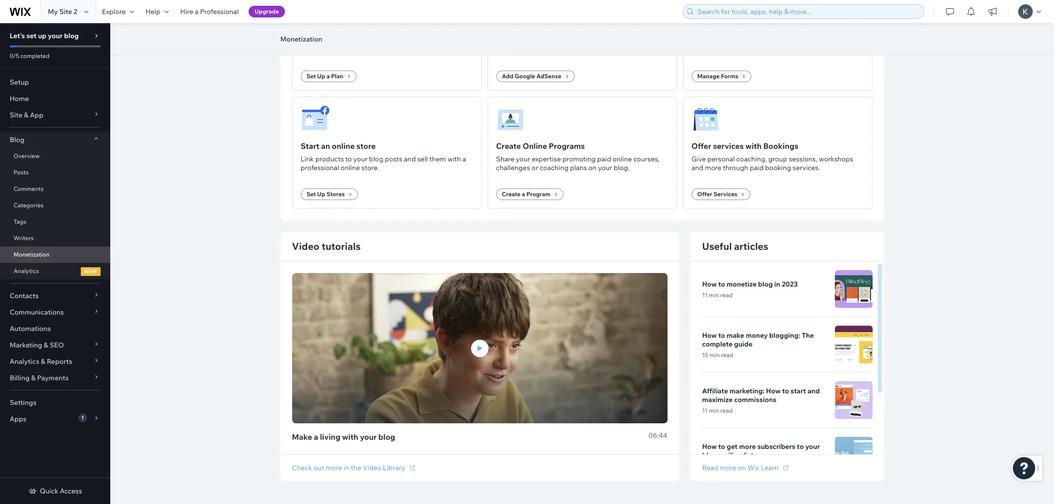 Task type: locate. For each thing, give the bounding box(es) containing it.
analytics for analytics
[[14, 268, 39, 275]]

paid right plans.
[[443, 37, 457, 45]]

2 vertical spatial read
[[721, 407, 733, 414]]

on right content
[[375, 37, 383, 45]]

your down online
[[516, 155, 530, 164]]

1 up from the top
[[317, 73, 325, 80]]

in left 2023
[[775, 280, 780, 289]]

and left personal
[[692, 164, 704, 172]]

manage forms button
[[692, 71, 752, 82]]

1 vertical spatial analytics
[[10, 358, 39, 366]]

learn
[[761, 464, 779, 473]]

monetization inside button
[[280, 35, 322, 44]]

services
[[713, 141, 744, 151]]

money inside the google adsense add google adsense and show ads on your blog that earn money when they're viewed or clicked.
[[512, 45, 533, 54]]

2 vertical spatial google
[[515, 73, 535, 80]]

add left "when"
[[496, 37, 509, 45]]

a right hire
[[195, 7, 199, 16]]

up inside set up pricing plans offer exclusive content on your blog through paid subscription and membership plans.
[[315, 23, 325, 33]]

check out more in the video library button
[[292, 464, 417, 473]]

upgrade
[[255, 8, 279, 15]]

with right them
[[448, 155, 461, 164]]

blog up the read
[[702, 451, 717, 460]]

analytics up "contacts"
[[14, 268, 39, 275]]

create online programs share your expertise promoting paid online courses, challenges or coaching plans on your blog.
[[496, 141, 660, 172]]

up left stores
[[317, 191, 325, 198]]

make
[[292, 433, 312, 442]]

0 vertical spatial or
[[601, 45, 607, 54]]

with up coaching,
[[746, 141, 762, 151]]

11
[[702, 292, 708, 299], [702, 407, 708, 414]]

a left program
[[522, 191, 525, 198]]

and inside 'get paid through forms add a form to your blog to accept payments for purchases and donations.'
[[726, 45, 738, 54]]

on right ads
[[610, 37, 618, 45]]

forms
[[757, 23, 780, 33], [721, 73, 739, 80]]

offer inside offer services with bookings give personal coaching, group sessions, workshops and more through paid booking services.
[[692, 141, 712, 151]]

offer left exclusive
[[301, 37, 317, 45]]

paid left 'booking'
[[750, 164, 764, 172]]

your inside sidebar element
[[48, 31, 63, 40]]

link
[[301, 155, 314, 164]]

1 vertical spatial google
[[511, 37, 534, 45]]

a right make
[[314, 433, 318, 442]]

money inside how to make money blogging: the complete guide 15 min read
[[746, 331, 768, 340]]

a inside start an online store link products to your blog posts and sell them with a professional online store.
[[463, 155, 466, 164]]

2 vertical spatial through
[[723, 164, 748, 172]]

your right subscribers
[[806, 443, 820, 451]]

1 vertical spatial monetization
[[14, 251, 50, 258]]

& right billing
[[31, 374, 36, 383]]

communications
[[10, 308, 64, 317]]

to right products
[[345, 155, 352, 164]]

2 vertical spatial adsense
[[537, 73, 562, 80]]

create inside button
[[502, 191, 521, 198]]

2 vertical spatial with
[[342, 433, 358, 442]]

hire
[[180, 7, 193, 16]]

offer inside offer services button
[[698, 191, 712, 198]]

1 11 from the top
[[702, 292, 708, 299]]

1 vertical spatial or
[[532, 164, 538, 172]]

let's set up your blog
[[10, 31, 79, 40]]

online
[[332, 141, 355, 151], [613, 155, 632, 164], [341, 164, 360, 172]]

0 vertical spatial site
[[59, 7, 72, 16]]

2023
[[782, 280, 798, 289]]

your right form
[[736, 37, 750, 45]]

access
[[60, 487, 82, 496]]

2
[[74, 7, 77, 16]]

0 vertical spatial read
[[721, 292, 733, 299]]

google right earn
[[511, 37, 534, 45]]

& left seo
[[44, 341, 48, 350]]

accept
[[776, 37, 797, 45]]

0 horizontal spatial video
[[292, 240, 320, 253]]

blog down "store"
[[369, 155, 383, 164]]

1 vertical spatial 11
[[702, 407, 708, 414]]

up up exclusive
[[315, 23, 325, 33]]

posts
[[14, 169, 29, 176]]

money right earn
[[512, 45, 533, 54]]

content
[[349, 37, 374, 45]]

online left courses, in the top of the page
[[613, 155, 632, 164]]

or right viewed
[[601, 45, 607, 54]]

& for analytics
[[41, 358, 45, 366]]

through right plans.
[[416, 37, 441, 45]]

blog inside start an online store link products to your blog posts and sell them with a professional online store.
[[369, 155, 383, 164]]

0 horizontal spatial monetization
[[14, 251, 50, 258]]

create down "challenges"
[[502, 191, 521, 198]]

min for how
[[710, 352, 720, 359]]

and right start
[[808, 387, 820, 396]]

through down services
[[723, 164, 748, 172]]

how up 15 on the bottom
[[702, 331, 717, 340]]

paid
[[707, 23, 723, 33], [443, 37, 457, 45], [597, 155, 611, 164], [750, 164, 764, 172]]

they're
[[554, 45, 575, 54]]

min inside affiliate marketing: how to start and maximize commissions 11 min read
[[709, 407, 719, 414]]

writers
[[14, 235, 34, 242]]

1 horizontal spatial or
[[601, 45, 607, 54]]

0 vertical spatial through
[[725, 23, 755, 33]]

settings link
[[0, 395, 110, 411]]

1 horizontal spatial in
[[775, 280, 780, 289]]

0 vertical spatial analytics
[[14, 268, 39, 275]]

1 vertical spatial video
[[363, 464, 382, 473]]

to left start
[[782, 387, 789, 396]]

set left "plan"
[[307, 73, 316, 80]]

online right an
[[332, 141, 355, 151]]

more inside how to get more subscribers to your blog mailing list
[[739, 443, 756, 451]]

blog right membership
[[400, 37, 415, 45]]

money
[[512, 45, 533, 54], [746, 331, 768, 340]]

0 vertical spatial money
[[512, 45, 533, 54]]

that
[[651, 37, 664, 45]]

1 vertical spatial up
[[317, 191, 325, 198]]

your right ads
[[620, 37, 634, 45]]

0 vertical spatial with
[[746, 141, 762, 151]]

site left 2
[[59, 7, 72, 16]]

or
[[601, 45, 607, 54], [532, 164, 538, 172]]

0 vertical spatial set
[[301, 23, 313, 33]]

your down "store"
[[353, 155, 368, 164]]

create inside create online programs share your expertise promoting paid online courses, challenges or coaching plans on your blog.
[[496, 141, 521, 151]]

help button
[[140, 0, 174, 23]]

paid inside 'get paid through forms add a form to your blog to accept payments for purchases and donations.'
[[707, 23, 723, 33]]

blog down 2
[[64, 31, 79, 40]]

overview
[[14, 152, 40, 160]]

0 vertical spatial monetization
[[280, 35, 322, 44]]

1 horizontal spatial forms
[[757, 23, 780, 33]]

read down monetize
[[721, 292, 733, 299]]

manage
[[698, 73, 720, 80]]

site inside popup button
[[10, 111, 22, 120]]

monetization for monetization button
[[280, 35, 322, 44]]

sidebar element
[[0, 23, 110, 505]]

0 horizontal spatial forms
[[721, 73, 739, 80]]

to right subscribers
[[797, 443, 804, 451]]

get
[[692, 23, 705, 33]]

adsense up "when"
[[525, 23, 558, 33]]

offer left services
[[698, 191, 712, 198]]

15
[[702, 352, 708, 359]]

how up the read
[[702, 443, 717, 451]]

contacts button
[[0, 288, 110, 304]]

analytics & reports button
[[0, 354, 110, 370]]

1 vertical spatial read
[[721, 352, 733, 359]]

to left get
[[719, 443, 725, 451]]

out
[[314, 464, 324, 473]]

google adsense add google adsense and show ads on your blog that earn money when they're viewed or clicked.
[[496, 23, 664, 54]]

create a program button
[[496, 189, 564, 200]]

wix
[[748, 464, 759, 473]]

2 vertical spatial min
[[709, 407, 719, 414]]

min inside how to monetize blog in 2023 11 min read
[[709, 292, 719, 299]]

google down "when"
[[515, 73, 535, 80]]

0/5
[[10, 52, 19, 60]]

&
[[24, 111, 28, 120], [44, 341, 48, 350], [41, 358, 45, 366], [31, 374, 36, 383]]

adsense
[[525, 23, 558, 33], [536, 37, 564, 45], [537, 73, 562, 80]]

1 horizontal spatial up
[[315, 23, 325, 33]]

min inside how to make money blogging: the complete guide 15 min read
[[710, 352, 720, 359]]

0 horizontal spatial up
[[38, 31, 46, 40]]

and left show
[[566, 37, 578, 45]]

1 vertical spatial forms
[[721, 73, 739, 80]]

through inside 'get paid through forms add a form to your blog to accept payments for purchases and donations.'
[[725, 23, 755, 33]]

forms inside button
[[721, 73, 739, 80]]

& left reports
[[41, 358, 45, 366]]

on right plans
[[589, 164, 597, 172]]

online left 'store.'
[[341, 164, 360, 172]]

2 11 from the top
[[702, 407, 708, 414]]

0 vertical spatial offer
[[301, 37, 317, 45]]

how inside how to monetize blog in 2023 11 min read
[[702, 280, 717, 289]]

0 horizontal spatial money
[[512, 45, 533, 54]]

11 inside affiliate marketing: how to start and maximize commissions 11 min read
[[702, 407, 708, 414]]

& inside dropdown button
[[31, 374, 36, 383]]

1 vertical spatial min
[[710, 352, 720, 359]]

min for affiliate
[[709, 407, 719, 414]]

monetization up subscription
[[280, 35, 322, 44]]

read
[[721, 292, 733, 299], [721, 352, 733, 359], [721, 407, 733, 414]]

read inside how to monetize blog in 2023 11 min read
[[721, 292, 733, 299]]

0 vertical spatial google
[[496, 23, 523, 33]]

communications button
[[0, 304, 110, 321]]

monetization inside sidebar element
[[14, 251, 50, 258]]

set up a plan button
[[301, 71, 356, 82]]

offer up the give
[[692, 141, 712, 151]]

google up earn
[[496, 23, 523, 33]]

blog inside how to monetize blog in 2023 11 min read
[[758, 280, 773, 289]]

0 vertical spatial 11
[[702, 292, 708, 299]]

your up the at bottom
[[360, 433, 377, 442]]

0 horizontal spatial or
[[532, 164, 538, 172]]

read down maximize
[[721, 407, 733, 414]]

read inside how to make money blogging: the complete guide 15 min read
[[721, 352, 733, 359]]

1 vertical spatial site
[[10, 111, 22, 120]]

new
[[84, 269, 97, 275]]

2 up from the top
[[317, 191, 325, 198]]

how inside how to make money blogging: the complete guide 15 min read
[[702, 331, 717, 340]]

how for your
[[702, 443, 717, 451]]

purchases
[[692, 45, 724, 54]]

more down services
[[705, 164, 722, 172]]

blog up library in the left bottom of the page
[[379, 433, 395, 442]]

blog right monetize
[[758, 280, 773, 289]]

and inside affiliate marketing: how to start and maximize commissions 11 min read
[[808, 387, 820, 396]]

video left tutorials
[[292, 240, 320, 253]]

read more on wix learn button
[[702, 464, 790, 473]]

monetization down the writers
[[14, 251, 50, 258]]

and right purchases
[[726, 45, 738, 54]]

online inside create online programs share your expertise promoting paid online courses, challenges or coaching plans on your blog.
[[613, 155, 632, 164]]

or left coaching
[[532, 164, 538, 172]]

for
[[831, 37, 840, 45]]

bookings
[[763, 141, 799, 151]]

comments link
[[0, 181, 110, 197]]

2 horizontal spatial with
[[746, 141, 762, 151]]

explore
[[102, 7, 126, 16]]

offer inside set up pricing plans offer exclusive content on your blog through paid subscription and membership plans.
[[301, 37, 317, 45]]

a left "plan"
[[327, 73, 330, 80]]

blog left that
[[635, 37, 650, 45]]

viewed
[[577, 45, 599, 54]]

paid up form
[[707, 23, 723, 33]]

paid left blog. at right
[[597, 155, 611, 164]]

analytics & reports
[[10, 358, 72, 366]]

0 horizontal spatial site
[[10, 111, 22, 120]]

1 vertical spatial create
[[502, 191, 521, 198]]

add
[[496, 37, 509, 45], [692, 37, 705, 45], [502, 73, 514, 80]]

offer services
[[698, 191, 738, 198]]

0 vertical spatial in
[[775, 280, 780, 289]]

and down the pricing
[[341, 45, 353, 54]]

set left stores
[[307, 191, 316, 198]]

with right living
[[342, 433, 358, 442]]

0 vertical spatial video
[[292, 240, 320, 253]]

adsense down "when"
[[537, 73, 562, 80]]

blog
[[64, 31, 79, 40], [400, 37, 415, 45], [635, 37, 650, 45], [752, 37, 766, 45], [369, 155, 383, 164], [758, 280, 773, 289], [379, 433, 395, 442], [702, 451, 717, 460]]

to
[[728, 37, 735, 45], [768, 37, 774, 45], [345, 155, 352, 164], [719, 280, 725, 289], [719, 331, 725, 340], [782, 387, 789, 396], [719, 443, 725, 451], [797, 443, 804, 451]]

video right the at bottom
[[363, 464, 382, 473]]

0 vertical spatial forms
[[757, 23, 780, 33]]

site down the home
[[10, 111, 22, 120]]

and inside start an online store link products to your blog posts and sell them with a professional online store.
[[404, 155, 416, 164]]

to inside start an online store link products to your blog posts and sell them with a professional online store.
[[345, 155, 352, 164]]

2 vertical spatial set
[[307, 191, 316, 198]]

analytics down marketing
[[10, 358, 39, 366]]

to left monetize
[[719, 280, 725, 289]]

monetization for monetization link
[[14, 251, 50, 258]]

google inside add google adsense button
[[515, 73, 535, 80]]

products
[[315, 155, 344, 164]]

start
[[301, 141, 319, 151]]

billing & payments button
[[0, 370, 110, 387]]

1 vertical spatial money
[[746, 331, 768, 340]]

site & app button
[[0, 107, 110, 123]]

library
[[383, 464, 405, 473]]

a inside create a program button
[[522, 191, 525, 198]]

set up subscription
[[301, 23, 313, 33]]

set inside set up pricing plans offer exclusive content on your blog through paid subscription and membership plans.
[[301, 23, 313, 33]]

11 inside how to monetize blog in 2023 11 min read
[[702, 292, 708, 299]]

forms right manage
[[721, 73, 739, 80]]

1 horizontal spatial monetization
[[280, 35, 322, 44]]

analytics
[[14, 268, 39, 275], [10, 358, 39, 366]]

1 vertical spatial through
[[416, 37, 441, 45]]

1 vertical spatial with
[[448, 155, 461, 164]]

a right them
[[463, 155, 466, 164]]

through up form
[[725, 23, 755, 33]]

0 horizontal spatial in
[[344, 464, 349, 473]]

1 horizontal spatial with
[[448, 155, 461, 164]]

0 horizontal spatial with
[[342, 433, 358, 442]]

make
[[727, 331, 744, 340]]

the
[[802, 331, 814, 340]]

overview link
[[0, 148, 110, 165]]

0 vertical spatial min
[[709, 292, 719, 299]]

coaching
[[540, 164, 569, 172]]

how inside how to get more subscribers to your blog mailing list
[[702, 443, 717, 451]]

read for marketing:
[[721, 407, 733, 414]]

& left the app
[[24, 111, 28, 120]]

how left monetize
[[702, 280, 717, 289]]

1 vertical spatial offer
[[692, 141, 712, 151]]

read inside affiliate marketing: how to start and maximize commissions 11 min read
[[721, 407, 733, 414]]

money right make
[[746, 331, 768, 340]]

& for site
[[24, 111, 28, 120]]

up inside sidebar element
[[38, 31, 46, 40]]

expertise
[[532, 155, 561, 164]]

how left start
[[766, 387, 781, 396]]

add down "get"
[[692, 37, 705, 45]]

blog left accept
[[752, 37, 766, 45]]

posts link
[[0, 165, 110, 181]]

create for online
[[496, 141, 521, 151]]

or inside create online programs share your expertise promoting paid online courses, challenges or coaching plans on your blog.
[[532, 164, 538, 172]]

clicked.
[[609, 45, 633, 54]]

up left "plan"
[[317, 73, 325, 80]]

to left make
[[719, 331, 725, 340]]

more right get
[[739, 443, 756, 451]]

and left sell
[[404, 155, 416, 164]]

& for billing
[[31, 374, 36, 383]]

add down earn
[[502, 73, 514, 80]]

quick access
[[40, 487, 82, 496]]

useful articles
[[702, 240, 769, 253]]

1 vertical spatial set
[[307, 73, 316, 80]]

up for offer exclusive content on your blog through paid subscription and membership plans.
[[317, 73, 325, 80]]

make a living with your blog
[[292, 433, 395, 442]]

0 vertical spatial create
[[496, 141, 521, 151]]

ads
[[597, 37, 609, 45]]

your inside start an online store link products to your blog posts and sell them with a professional online store.
[[353, 155, 368, 164]]

0 vertical spatial up
[[317, 73, 325, 80]]

mailing
[[719, 451, 742, 460]]

your right set
[[48, 31, 63, 40]]

earn
[[496, 45, 510, 54]]

paid inside set up pricing plans offer exclusive content on your blog through paid subscription and membership plans.
[[443, 37, 457, 45]]

create a program
[[502, 191, 551, 198]]

add google adsense
[[502, 73, 562, 80]]

1 horizontal spatial video
[[363, 464, 382, 473]]

store.
[[362, 164, 379, 172]]

more right out
[[326, 464, 342, 473]]

2 vertical spatial offer
[[698, 191, 712, 198]]

1 horizontal spatial money
[[746, 331, 768, 340]]

through inside set up pricing plans offer exclusive content on your blog through paid subscription and membership plans.
[[416, 37, 441, 45]]

analytics for analytics & reports
[[10, 358, 39, 366]]

read down complete
[[721, 352, 733, 359]]

store
[[357, 141, 376, 151]]

create up share
[[496, 141, 521, 151]]

analytics inside analytics & reports popup button
[[10, 358, 39, 366]]

billing & payments
[[10, 374, 69, 383]]



Task type: vqa. For each thing, say whether or not it's contained in the screenshot.
3rd the Select "button" from right
no



Task type: describe. For each thing, give the bounding box(es) containing it.
in inside how to monetize blog in 2023 11 min read
[[775, 280, 780, 289]]

how for 11
[[702, 280, 717, 289]]

1 vertical spatial in
[[344, 464, 349, 473]]

1 vertical spatial adsense
[[536, 37, 564, 45]]

create for a
[[502, 191, 521, 198]]

reports
[[47, 358, 72, 366]]

my
[[48, 7, 58, 16]]

check
[[292, 464, 312, 473]]

professional
[[200, 7, 239, 16]]

how inside affiliate marketing: how to start and maximize commissions 11 min read
[[766, 387, 781, 396]]

and inside set up pricing plans offer exclusive content on your blog through paid subscription and membership plans.
[[341, 45, 353, 54]]

blog inside how to get more subscribers to your blog mailing list
[[702, 451, 717, 460]]

with inside offer services with bookings give personal coaching, group sessions, workshops and more through paid booking services.
[[746, 141, 762, 151]]

your inside set up pricing plans offer exclusive content on your blog through paid subscription and membership plans.
[[385, 37, 399, 45]]

living
[[320, 433, 340, 442]]

add inside 'get paid through forms add a form to your blog to accept payments for purchases and donations.'
[[692, 37, 705, 45]]

to inside affiliate marketing: how to start and maximize commissions 11 min read
[[782, 387, 789, 396]]

more inside offer services with bookings give personal coaching, group sessions, workshops and more through paid booking services.
[[705, 164, 722, 172]]

blog button
[[0, 132, 110, 148]]

quick access button
[[28, 487, 82, 496]]

your inside the google adsense add google adsense and show ads on your blog that earn money when they're viewed or clicked.
[[620, 37, 634, 45]]

app
[[30, 111, 43, 120]]

paid inside offer services with bookings give personal coaching, group sessions, workshops and more through paid booking services.
[[750, 164, 764, 172]]

a inside the hire a professional link
[[195, 7, 199, 16]]

stores
[[327, 191, 345, 198]]

form
[[712, 37, 727, 45]]

adsense inside button
[[537, 73, 562, 80]]

06:44
[[649, 432, 668, 440]]

& for marketing
[[44, 341, 48, 350]]

set up stores
[[307, 191, 345, 198]]

marketing & seo
[[10, 341, 64, 350]]

subscribers
[[758, 443, 796, 451]]

membership
[[355, 45, 395, 54]]

personal
[[708, 155, 735, 164]]

challenges
[[496, 164, 530, 172]]

on left the wix
[[738, 464, 746, 473]]

complete
[[702, 340, 733, 349]]

marketing
[[10, 341, 42, 350]]

maximize
[[702, 396, 733, 404]]

0 vertical spatial adsense
[[525, 23, 558, 33]]

to inside how to make money blogging: the complete guide 15 min read
[[719, 331, 725, 340]]

and inside offer services with bookings give personal coaching, group sessions, workshops and more through paid booking services.
[[692, 164, 704, 172]]

posts
[[385, 155, 402, 164]]

check out more in the video library
[[292, 464, 405, 473]]

your inside how to get more subscribers to your blog mailing list
[[806, 443, 820, 451]]

0/5 completed
[[10, 52, 49, 60]]

services.
[[793, 164, 820, 172]]

services
[[714, 191, 738, 198]]

hire a professional
[[180, 7, 239, 16]]

to left accept
[[768, 37, 774, 45]]

upgrade button
[[249, 6, 285, 17]]

affiliate marketing: how to start and maximize commissions 11 min read
[[702, 387, 820, 414]]

the
[[351, 464, 361, 473]]

plans
[[354, 23, 375, 33]]

monetize
[[727, 280, 757, 289]]

how for complete
[[702, 331, 717, 340]]

booking
[[765, 164, 791, 172]]

a inside the set up a plan button
[[327, 73, 330, 80]]

up for start an online store
[[317, 191, 325, 198]]

set up stores button
[[301, 189, 358, 200]]

monetization link
[[0, 247, 110, 263]]

blog inside 'get paid through forms add a form to your blog to accept payments for purchases and donations.'
[[752, 37, 766, 45]]

set for stores
[[307, 191, 316, 198]]

add inside the google adsense add google adsense and show ads on your blog that earn money when they're viewed or clicked.
[[496, 37, 509, 45]]

more down the mailing
[[720, 464, 737, 473]]

1 horizontal spatial site
[[59, 7, 72, 16]]

your left blog. at right
[[598, 164, 612, 172]]

with inside start an online store link products to your blog posts and sell them with a professional online store.
[[448, 155, 461, 164]]

courses,
[[634, 155, 660, 164]]

seo
[[50, 341, 64, 350]]

them
[[430, 155, 446, 164]]

to inside how to monetize blog in 2023 11 min read
[[719, 280, 725, 289]]

offer for services
[[692, 141, 712, 151]]

useful
[[702, 240, 732, 253]]

tags
[[14, 218, 26, 225]]

offer services button
[[692, 189, 751, 200]]

quick
[[40, 487, 58, 496]]

writers link
[[0, 230, 110, 247]]

set for a
[[307, 73, 316, 80]]

plans.
[[396, 45, 415, 54]]

or inside the google adsense add google adsense and show ads on your blog that earn money when they're viewed or clicked.
[[601, 45, 607, 54]]

sell
[[417, 155, 428, 164]]

donations.
[[739, 45, 772, 54]]

payments
[[798, 37, 830, 45]]

on inside create online programs share your expertise promoting paid online courses, challenges or coaching plans on your blog.
[[589, 164, 597, 172]]

set up a plan
[[307, 73, 343, 80]]

when
[[535, 45, 552, 54]]

paid inside create online programs share your expertise promoting paid online courses, challenges or coaching plans on your blog.
[[597, 155, 611, 164]]

completed
[[20, 52, 49, 60]]

site & app
[[10, 111, 43, 120]]

on inside set up pricing plans offer exclusive content on your blog through paid subscription and membership plans.
[[375, 37, 383, 45]]

show
[[579, 37, 596, 45]]

blog inside set up pricing plans offer exclusive content on your blog through paid subscription and membership plans.
[[400, 37, 415, 45]]

start
[[791, 387, 806, 396]]

your inside 'get paid through forms add a form to your blog to accept payments for purchases and donations.'
[[736, 37, 750, 45]]

blog inside the google adsense add google adsense and show ads on your blog that earn money when they're viewed or clicked.
[[635, 37, 650, 45]]

online
[[523, 141, 547, 151]]

home
[[10, 94, 29, 103]]

automations link
[[0, 321, 110, 337]]

tutorials
[[322, 240, 361, 253]]

offer for services
[[698, 191, 712, 198]]

program
[[527, 191, 551, 198]]

and inside the google adsense add google adsense and show ads on your blog that earn money when they're viewed or clicked.
[[566, 37, 578, 45]]

articles
[[734, 240, 769, 253]]

my site 2
[[48, 7, 77, 16]]

how to monetize blog in 2023 11 min read
[[702, 280, 798, 299]]

a inside 'get paid through forms add a form to your blog to accept payments for purchases and donations.'
[[706, 37, 710, 45]]

read more on wix learn
[[702, 464, 779, 473]]

subscription
[[301, 45, 340, 54]]

through inside offer services with bookings give personal coaching, group sessions, workshops and more through paid booking services.
[[723, 164, 748, 172]]

how to get more subscribers to your blog mailing list
[[702, 443, 820, 460]]

on inside the google adsense add google adsense and show ads on your blog that earn money when they're viewed or clicked.
[[610, 37, 618, 45]]

forms inside 'get paid through forms add a form to your blog to accept payments for purchases and donations.'
[[757, 23, 780, 33]]

setup
[[10, 78, 29, 87]]

affiliate
[[702, 387, 728, 396]]

to right form
[[728, 37, 735, 45]]

set for pricing
[[301, 23, 313, 33]]

read for to
[[721, 352, 733, 359]]

manage forms
[[698, 73, 739, 80]]

blogging:
[[769, 331, 801, 340]]

Search for tools, apps, help & more... field
[[695, 5, 921, 18]]

share
[[496, 155, 515, 164]]

add inside button
[[502, 73, 514, 80]]

comments
[[14, 185, 44, 193]]

exclusive
[[319, 37, 348, 45]]

group
[[769, 155, 788, 164]]

commissions
[[734, 396, 777, 404]]

contacts
[[10, 292, 39, 300]]

blog inside sidebar element
[[64, 31, 79, 40]]

tags link
[[0, 214, 110, 230]]



